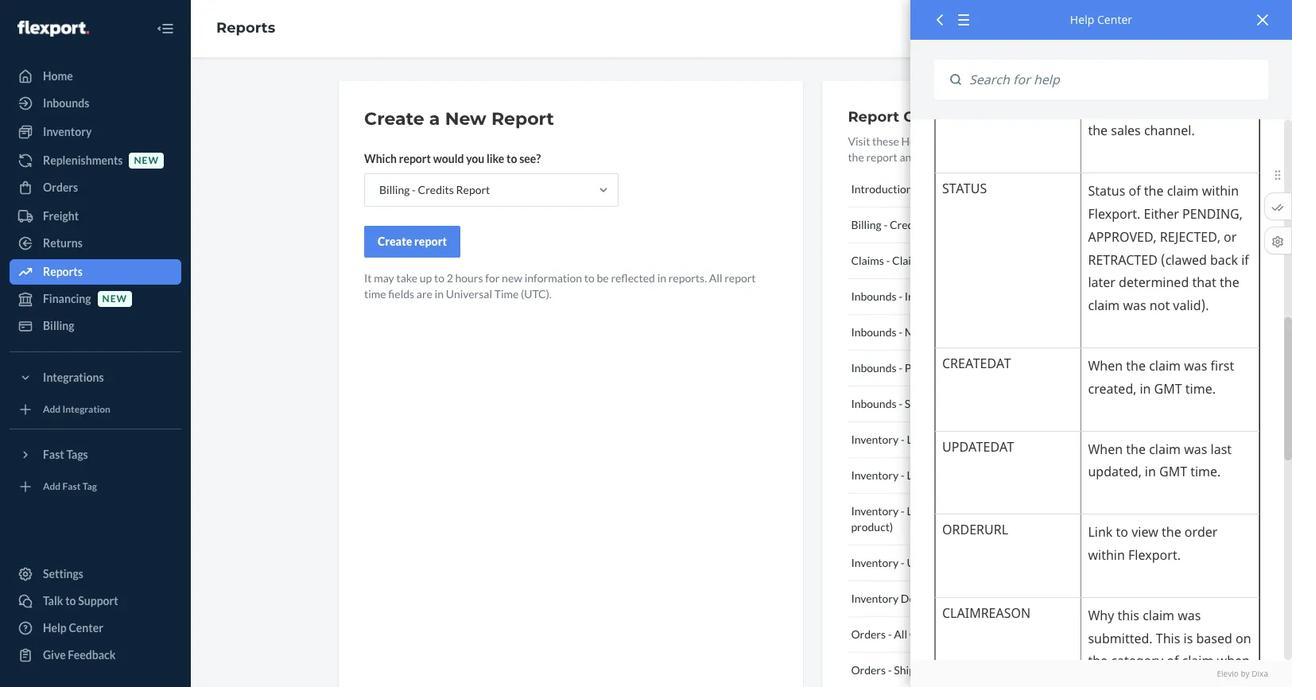 Task type: locate. For each thing, give the bounding box(es) containing it.
orders inside orders link
[[43, 181, 78, 194]]

1 horizontal spatial all
[[894, 628, 908, 641]]

create up which
[[364, 108, 424, 130]]

and for inventory - lot tracking and fefo (single product)
[[967, 504, 985, 518]]

2 lot from the top
[[907, 504, 923, 518]]

help inside visit these help center articles to get a description of the report and column details.
[[902, 134, 925, 148]]

1 vertical spatial center
[[927, 134, 961, 148]]

1 vertical spatial help
[[902, 134, 925, 148]]

inbounds down claims - claims submitted in the top right of the page
[[851, 290, 897, 303]]

inbounds up "inbounds - packages"
[[851, 325, 897, 339]]

report inside billing - credits report button
[[928, 218, 962, 231]]

to inside button
[[65, 594, 76, 608]]

returns
[[43, 236, 83, 250]]

orders - shipments button
[[848, 653, 1107, 687]]

tag
[[83, 481, 97, 493]]

settings link
[[10, 562, 181, 587]]

1 vertical spatial in
[[435, 287, 444, 301]]

time
[[495, 287, 519, 301]]

0 horizontal spatial reports
[[43, 265, 83, 278]]

a left new
[[429, 108, 440, 130]]

inventory left levels
[[851, 433, 899, 446]]

create up may
[[378, 235, 412, 248]]

in
[[658, 271, 667, 285], [435, 287, 444, 301], [935, 556, 944, 570]]

1 lot from the top
[[907, 469, 923, 482]]

tracking down inventory - lot tracking and fefo (all products)
[[925, 504, 965, 518]]

lot down inventory - levels today
[[907, 469, 923, 482]]

tracking for (single
[[925, 504, 965, 518]]

fast
[[43, 448, 64, 461], [62, 481, 81, 493]]

0 horizontal spatial claims
[[851, 254, 884, 267]]

new up "time"
[[502, 271, 523, 285]]

report
[[492, 108, 554, 130], [848, 108, 900, 126], [456, 183, 490, 196], [928, 218, 962, 231]]

2 claims from the left
[[893, 254, 926, 267]]

orders up the orders - shipments
[[851, 628, 886, 641]]

new
[[445, 108, 487, 130]]

a
[[429, 108, 440, 130], [1032, 134, 1037, 148]]

talk to support button
[[10, 589, 181, 614]]

help down report glossary
[[902, 134, 925, 148]]

2 vertical spatial new
[[102, 293, 127, 305]]

and inside inventory - lot tracking and fefo (all products) button
[[967, 469, 985, 482]]

1 horizontal spatial in
[[658, 271, 667, 285]]

create for create report
[[378, 235, 412, 248]]

reconciliation down inbounds - packages button at right bottom
[[973, 397, 1042, 410]]

- up inventory - units in long term storage on the right of page
[[901, 504, 905, 518]]

0 vertical spatial center
[[1098, 12, 1133, 27]]

new
[[134, 155, 159, 167], [502, 271, 523, 285], [102, 293, 127, 305]]

claims left submitted
[[893, 254, 926, 267]]

give
[[43, 648, 66, 662]]

1 add from the top
[[43, 404, 61, 416]]

add down the fast tags
[[43, 481, 61, 493]]

which
[[364, 152, 397, 165]]

all inside it may take up to 2 hours for new information to be reflected in reports. all report time fields are in universal time (utc).
[[709, 271, 723, 285]]

- left monthly
[[899, 325, 903, 339]]

0 vertical spatial in
[[658, 271, 667, 285]]

you
[[466, 152, 485, 165]]

details
[[901, 592, 936, 605]]

in left reports.
[[658, 271, 667, 285]]

talk to support
[[43, 594, 118, 608]]

1 vertical spatial reconciliation
[[949, 325, 1018, 339]]

new up orders link at the left
[[134, 155, 159, 167]]

- for inventory - lot tracking and fefo (all products) button
[[901, 469, 905, 482]]

inbounds down home
[[43, 96, 89, 110]]

fields
[[388, 287, 415, 301]]

credits
[[418, 183, 454, 196], [890, 218, 926, 231]]

lot up units
[[907, 504, 923, 518]]

0 vertical spatial new
[[134, 155, 159, 167]]

1 vertical spatial and
[[967, 469, 985, 482]]

reserve
[[944, 592, 983, 605]]

a inside visit these help center articles to get a description of the report and column details.
[[1032, 134, 1037, 148]]

see?
[[520, 152, 541, 165]]

reconciliation down the claims - claims submitted button
[[955, 290, 1024, 303]]

- for the inventory - lot tracking and fefo (single product) button
[[901, 504, 905, 518]]

0 vertical spatial fast
[[43, 448, 64, 461]]

inventory inside button
[[851, 433, 899, 446]]

- for billing - credits report button
[[884, 218, 888, 231]]

help up give on the bottom of the page
[[43, 621, 67, 635]]

fefo for (single
[[987, 504, 1015, 518]]

- up the inbounds - inventory reconciliation
[[887, 254, 890, 267]]

inbounds - inventory reconciliation
[[851, 290, 1024, 303]]

0 horizontal spatial all
[[709, 271, 723, 285]]

2 horizontal spatial new
[[502, 271, 523, 285]]

new for financing
[[102, 293, 127, 305]]

create inside button
[[378, 235, 412, 248]]

help up search search box
[[1071, 12, 1095, 27]]

may
[[374, 271, 394, 285]]

0 vertical spatial billing - credits report
[[379, 183, 490, 196]]

a right get
[[1032, 134, 1037, 148]]

1 horizontal spatial reports
[[216, 19, 275, 37]]

add
[[43, 404, 61, 416], [43, 481, 61, 493]]

reconciliation down inbounds - inventory reconciliation button
[[949, 325, 1018, 339]]

inventory - units in long term storage
[[851, 556, 1037, 570]]

0 horizontal spatial center
[[69, 621, 103, 635]]

1 horizontal spatial a
[[1032, 134, 1037, 148]]

2 tracking from the top
[[925, 504, 965, 518]]

1 horizontal spatial claims
[[893, 254, 926, 267]]

tracking down the "today" at the right of the page
[[925, 469, 965, 482]]

- for the claims - claims submitted button
[[887, 254, 890, 267]]

0 vertical spatial billing
[[379, 183, 410, 196]]

reconciliation
[[955, 290, 1024, 303], [949, 325, 1018, 339], [973, 397, 1042, 410]]

- left levels
[[901, 433, 905, 446]]

elevio by dixa link
[[935, 668, 1269, 679]]

2 vertical spatial help
[[43, 621, 67, 635]]

inventory - levels today
[[851, 433, 969, 446]]

up
[[420, 271, 432, 285]]

to
[[1001, 134, 1012, 148], [507, 152, 517, 165], [915, 182, 925, 196], [434, 271, 445, 285], [585, 271, 595, 285], [65, 594, 76, 608]]

report right reports.
[[725, 271, 756, 285]]

inbounds down "inbounds - packages"
[[851, 397, 897, 410]]

storage right "term" on the bottom of the page
[[999, 556, 1037, 570]]

inventory for inventory details - reserve storage
[[851, 592, 899, 605]]

and down inventory - lot tracking and fefo (all products) button
[[967, 504, 985, 518]]

inbounds for inbounds - packages
[[851, 361, 897, 375]]

new inside it may take up to 2 hours for new information to be reflected in reports. all report time fields are in universal time (utc).
[[502, 271, 523, 285]]

create
[[364, 108, 424, 130], [378, 235, 412, 248]]

1 horizontal spatial center
[[927, 134, 961, 148]]

1 horizontal spatial help
[[902, 134, 925, 148]]

1 vertical spatial a
[[1032, 134, 1037, 148]]

1 fefo from the top
[[987, 469, 1015, 482]]

1 horizontal spatial credits
[[890, 218, 926, 231]]

1 vertical spatial reports link
[[10, 259, 181, 285]]

in right are
[[435, 287, 444, 301]]

help center up give feedback
[[43, 621, 103, 635]]

0 vertical spatial add
[[43, 404, 61, 416]]

the
[[848, 150, 864, 164]]

introduction
[[851, 182, 913, 196]]

shipments
[[894, 663, 946, 677]]

returns link
[[10, 231, 181, 256]]

orders down orders - all orders
[[851, 663, 886, 677]]

1 horizontal spatial help center
[[1071, 12, 1133, 27]]

inventory inside inventory - lot tracking and fefo (single product)
[[851, 504, 899, 518]]

2 vertical spatial center
[[69, 621, 103, 635]]

inbounds for inbounds - inventory reconciliation
[[851, 290, 897, 303]]

inventory down inventory - levels today
[[851, 469, 899, 482]]

report inside it may take up to 2 hours for new information to be reflected in reports. all report time fields are in universal time (utc).
[[725, 271, 756, 285]]

inventory down product)
[[851, 556, 899, 570]]

report left would on the left of the page
[[399, 152, 431, 165]]

center down talk to support
[[69, 621, 103, 635]]

orders for orders
[[43, 181, 78, 194]]

report up up
[[414, 235, 447, 248]]

lot inside inventory - lot tracking and fefo (single product)
[[907, 504, 923, 518]]

new up billing link
[[102, 293, 127, 305]]

1 horizontal spatial billing
[[379, 183, 410, 196]]

fefo inside inventory - lot tracking and fefo (single product)
[[987, 504, 1015, 518]]

financing
[[43, 292, 91, 305]]

billing down 'financing'
[[43, 319, 74, 332]]

1 vertical spatial billing - credits report
[[851, 218, 962, 231]]

help center up search search box
[[1071, 12, 1133, 27]]

inventory for inventory - lot tracking and fefo (single product)
[[851, 504, 899, 518]]

inventory - lot tracking and fefo (all products)
[[851, 469, 1081, 482]]

like
[[487, 152, 505, 165]]

0 horizontal spatial help
[[43, 621, 67, 635]]

0 vertical spatial reports
[[216, 19, 275, 37]]

claims down introduction
[[851, 254, 884, 267]]

inventory up orders - all orders
[[851, 592, 899, 605]]

claims
[[851, 254, 884, 267], [893, 254, 926, 267]]

reconciliation for inbounds - inventory reconciliation
[[955, 290, 1024, 303]]

for
[[485, 271, 500, 285]]

add left integration
[[43, 404, 61, 416]]

to left 'be'
[[585, 271, 595, 285]]

billing - credits report down introduction to reporting on the top right
[[851, 218, 962, 231]]

- left the shipments
[[888, 663, 892, 677]]

inventory - lot tracking and fefo (single product) button
[[848, 494, 1107, 546]]

- left packages
[[899, 361, 903, 375]]

1 vertical spatial create
[[378, 235, 412, 248]]

2 vertical spatial reconciliation
[[973, 397, 1042, 410]]

0 horizontal spatial new
[[102, 293, 127, 305]]

0 horizontal spatial in
[[435, 287, 444, 301]]

it may take up to 2 hours for new information to be reflected in reports. all report time fields are in universal time (utc).
[[364, 271, 756, 301]]

1 vertical spatial help center
[[43, 621, 103, 635]]

1 vertical spatial new
[[502, 271, 523, 285]]

0 vertical spatial fefo
[[987, 469, 1015, 482]]

0 horizontal spatial credits
[[418, 183, 454, 196]]

credits down introduction to reporting on the top right
[[890, 218, 926, 231]]

report down reporting
[[928, 218, 962, 231]]

lot for inventory - lot tracking and fefo (all products)
[[907, 469, 923, 482]]

billing - credits report down would on the left of the page
[[379, 183, 490, 196]]

inventory up product)
[[851, 504, 899, 518]]

tags
[[66, 448, 88, 461]]

- left shipping
[[899, 397, 903, 410]]

talk
[[43, 594, 63, 608]]

- up the orders - shipments
[[888, 628, 892, 641]]

and inside inventory - lot tracking and fefo (single product)
[[967, 504, 985, 518]]

1 vertical spatial tracking
[[925, 504, 965, 518]]

in inside button
[[935, 556, 944, 570]]

0 vertical spatial lot
[[907, 469, 923, 482]]

billing down introduction
[[851, 218, 882, 231]]

and down inventory - levels today button
[[967, 469, 985, 482]]

integrations
[[43, 371, 104, 384]]

orders up freight
[[43, 181, 78, 194]]

- for inventory - levels today button
[[901, 433, 905, 446]]

help center
[[1071, 12, 1133, 27], [43, 621, 103, 635]]

center up search search box
[[1098, 12, 1133, 27]]

tracking inside inventory - lot tracking and fefo (all products) button
[[925, 469, 965, 482]]

1 horizontal spatial billing - credits report
[[851, 218, 962, 231]]

inventory up monthly
[[905, 290, 953, 303]]

0 vertical spatial all
[[709, 271, 723, 285]]

inbounds link
[[10, 91, 181, 116]]

these
[[873, 134, 900, 148]]

center up column
[[927, 134, 961, 148]]

by
[[1241, 668, 1250, 679]]

it
[[364, 271, 372, 285]]

and
[[900, 150, 918, 164], [967, 469, 985, 482], [967, 504, 985, 518]]

to right like
[[507, 152, 517, 165]]

inbounds - monthly reconciliation button
[[848, 315, 1107, 351]]

- for 'orders - shipments' button
[[888, 663, 892, 677]]

2 vertical spatial billing
[[43, 319, 74, 332]]

billing down which
[[379, 183, 410, 196]]

- inside inventory - lot tracking and fefo (single product)
[[901, 504, 905, 518]]

inbounds inside button
[[851, 361, 897, 375]]

orders - all orders button
[[848, 617, 1107, 653]]

in left 'long'
[[935, 556, 944, 570]]

(all
[[1017, 469, 1032, 482]]

0 horizontal spatial a
[[429, 108, 440, 130]]

center inside visit these help center articles to get a description of the report and column details.
[[927, 134, 961, 148]]

visit these help center articles to get a description of the report and column details.
[[848, 134, 1107, 164]]

1 vertical spatial all
[[894, 628, 908, 641]]

report up see?
[[492, 108, 554, 130]]

add integration link
[[10, 397, 181, 422]]

elevio by dixa
[[1217, 668, 1269, 679]]

term
[[972, 556, 997, 570]]

fefo left (single
[[987, 504, 1015, 518]]

2 add from the top
[[43, 481, 61, 493]]

support
[[78, 594, 118, 608]]

1 vertical spatial billing
[[851, 218, 882, 231]]

fast left tag at left bottom
[[62, 481, 81, 493]]

billing inside button
[[851, 218, 882, 231]]

tracking for (all
[[925, 469, 965, 482]]

- down introduction
[[884, 218, 888, 231]]

2 horizontal spatial in
[[935, 556, 944, 570]]

to inside button
[[915, 182, 925, 196]]

1 vertical spatial fefo
[[987, 504, 1015, 518]]

1 vertical spatial credits
[[890, 218, 926, 231]]

0 vertical spatial create
[[364, 108, 424, 130]]

lot for inventory - lot tracking and fefo (single product)
[[907, 504, 923, 518]]

0 vertical spatial a
[[429, 108, 440, 130]]

2 horizontal spatial help
[[1071, 12, 1095, 27]]

freight
[[43, 209, 79, 223]]

2 horizontal spatial billing
[[851, 218, 882, 231]]

- for orders - all orders button
[[888, 628, 892, 641]]

0 vertical spatial reconciliation
[[955, 290, 1024, 303]]

1 vertical spatial add
[[43, 481, 61, 493]]

2 vertical spatial in
[[935, 556, 944, 570]]

report up these
[[848, 108, 900, 126]]

details.
[[958, 150, 993, 164]]

fast left tags
[[43, 448, 64, 461]]

new for replenishments
[[134, 155, 159, 167]]

report down these
[[867, 150, 898, 164]]

1 vertical spatial lot
[[907, 504, 923, 518]]

0 vertical spatial tracking
[[925, 469, 965, 482]]

tracking inside inventory - lot tracking and fefo (single product)
[[925, 504, 965, 518]]

lot
[[907, 469, 923, 482], [907, 504, 923, 518]]

inbounds left packages
[[851, 361, 897, 375]]

reports link
[[216, 19, 275, 37], [10, 259, 181, 285]]

- down claims - claims submitted in the top right of the page
[[899, 290, 903, 303]]

give feedback button
[[10, 643, 181, 668]]

and for inventory - lot tracking and fefo (all products)
[[967, 469, 985, 482]]

fefo
[[987, 469, 1015, 482], [987, 504, 1015, 518]]

inventory for inventory - levels today
[[851, 433, 899, 446]]

to left reporting
[[915, 182, 925, 196]]

today
[[940, 433, 969, 446]]

- down inventory - levels today
[[901, 469, 905, 482]]

2 fefo from the top
[[987, 504, 1015, 518]]

1 tracking from the top
[[925, 469, 965, 482]]

all up the orders - shipments
[[894, 628, 908, 641]]

0 vertical spatial and
[[900, 150, 918, 164]]

credits down would on the left of the page
[[418, 183, 454, 196]]

monthly
[[905, 325, 947, 339]]

articles
[[963, 134, 999, 148]]

- left units
[[901, 556, 905, 570]]

0 horizontal spatial help center
[[43, 621, 103, 635]]

billing
[[379, 183, 410, 196], [851, 218, 882, 231], [43, 319, 74, 332]]

and left column
[[900, 150, 918, 164]]

1 vertical spatial reports
[[43, 265, 83, 278]]

billing - credits report inside button
[[851, 218, 962, 231]]

all right reports.
[[709, 271, 723, 285]]

fefo left (all
[[987, 469, 1015, 482]]

all inside button
[[894, 628, 908, 641]]

help center link
[[10, 616, 181, 641]]

are
[[417, 287, 433, 301]]

orders for orders - all orders
[[851, 628, 886, 641]]

to left get
[[1001, 134, 1012, 148]]

0 vertical spatial reports link
[[216, 19, 275, 37]]

orders inside 'orders - shipments' button
[[851, 663, 886, 677]]

storage right reserve
[[986, 592, 1023, 605]]

2 vertical spatial and
[[967, 504, 985, 518]]

fast tags button
[[10, 442, 181, 468]]

to right talk
[[65, 594, 76, 608]]

1 horizontal spatial new
[[134, 155, 159, 167]]

inventory up the 'replenishments'
[[43, 125, 92, 138]]

feedback
[[68, 648, 116, 662]]



Task type: describe. For each thing, give the bounding box(es) containing it.
integration
[[62, 404, 111, 416]]

create for create a new report
[[364, 108, 424, 130]]

levels
[[907, 433, 937, 446]]

product)
[[851, 520, 893, 534]]

add integration
[[43, 404, 111, 416]]

orders - shipments
[[851, 663, 946, 677]]

inventory - levels today button
[[848, 422, 1107, 458]]

claims - claims submitted
[[851, 254, 978, 267]]

long
[[947, 556, 970, 570]]

1 vertical spatial fast
[[62, 481, 81, 493]]

billing - credits report button
[[848, 208, 1107, 243]]

orders for orders - shipments
[[851, 663, 886, 677]]

1 claims from the left
[[851, 254, 884, 267]]

create report
[[378, 235, 447, 248]]

to left 2
[[434, 271, 445, 285]]

take
[[396, 271, 418, 285]]

0 vertical spatial help
[[1071, 12, 1095, 27]]

inbounds - packages button
[[848, 351, 1107, 387]]

reconciliation for inbounds - monthly reconciliation
[[949, 325, 1018, 339]]

inventory details - reserve storage button
[[848, 581, 1107, 617]]

2
[[447, 271, 453, 285]]

reporting
[[928, 182, 976, 196]]

inbounds for inbounds
[[43, 96, 89, 110]]

report inside visit these help center articles to get a description of the report and column details.
[[867, 150, 898, 164]]

add for add integration
[[43, 404, 61, 416]]

close navigation image
[[156, 19, 175, 38]]

0 vertical spatial help center
[[1071, 12, 1133, 27]]

claims - claims submitted button
[[848, 243, 1107, 279]]

introduction to reporting button
[[848, 172, 1107, 208]]

inventory link
[[10, 119, 181, 145]]

integrations button
[[10, 365, 181, 391]]

inventory - lot tracking and fefo (all products) button
[[848, 458, 1107, 494]]

which report would you like to see?
[[364, 152, 541, 165]]

inbounds for inbounds - monthly reconciliation
[[851, 325, 897, 339]]

and inside visit these help center articles to get a description of the report and column details.
[[900, 150, 918, 164]]

shipping
[[905, 397, 947, 410]]

dixa
[[1252, 668, 1269, 679]]

0 horizontal spatial billing - credits report
[[379, 183, 490, 196]]

0 horizontal spatial reports link
[[10, 259, 181, 285]]

Search search field
[[962, 60, 1269, 100]]

orders link
[[10, 175, 181, 200]]

add fast tag
[[43, 481, 97, 493]]

home
[[43, 69, 73, 83]]

inbounds - packages
[[851, 361, 950, 375]]

glossary
[[904, 108, 967, 126]]

to inside visit these help center articles to get a description of the report and column details.
[[1001, 134, 1012, 148]]

create report button
[[364, 226, 461, 258]]

replenishments
[[43, 154, 123, 167]]

fast inside dropdown button
[[43, 448, 64, 461]]

- for inbounds - inventory reconciliation button
[[899, 290, 903, 303]]

plan
[[949, 397, 971, 410]]

products)
[[1034, 469, 1081, 482]]

settings
[[43, 567, 83, 581]]

inbounds - inventory reconciliation button
[[848, 279, 1107, 315]]

billing link
[[10, 313, 181, 339]]

column
[[920, 150, 956, 164]]

fefo for (all
[[987, 469, 1015, 482]]

- for inventory - units in long term storage button
[[901, 556, 905, 570]]

- down which report would you like to see?
[[412, 183, 416, 196]]

introduction to reporting
[[851, 182, 976, 196]]

reflected
[[611, 271, 655, 285]]

- for inbounds - packages button at right bottom
[[899, 361, 903, 375]]

hours
[[455, 271, 483, 285]]

inventory details - reserve storage
[[851, 592, 1023, 605]]

orders up the shipments
[[910, 628, 945, 641]]

inventory - units in long term storage button
[[848, 546, 1107, 581]]

be
[[597, 271, 609, 285]]

add for add fast tag
[[43, 481, 61, 493]]

- for inbounds - monthly reconciliation button
[[899, 325, 903, 339]]

(single
[[1017, 504, 1049, 518]]

credits inside button
[[890, 218, 926, 231]]

- right details
[[938, 592, 942, 605]]

- for inbounds - shipping plan reconciliation button
[[899, 397, 903, 410]]

time
[[364, 287, 386, 301]]

report inside button
[[414, 235, 447, 248]]

inventory - lot tracking and fefo (single product)
[[851, 504, 1049, 534]]

orders - all orders
[[851, 628, 945, 641]]

inbounds - shipping plan reconciliation button
[[848, 387, 1107, 422]]

freight link
[[10, 204, 181, 229]]

(utc).
[[521, 287, 552, 301]]

create a new report
[[364, 108, 554, 130]]

get
[[1014, 134, 1030, 148]]

2 horizontal spatial center
[[1098, 12, 1133, 27]]

report down you
[[456, 183, 490, 196]]

information
[[525, 271, 582, 285]]

packages
[[905, 361, 950, 375]]

fast tags
[[43, 448, 88, 461]]

1 horizontal spatial reports link
[[216, 19, 275, 37]]

flexport logo image
[[17, 20, 89, 36]]

home link
[[10, 64, 181, 89]]

0 vertical spatial credits
[[418, 183, 454, 196]]

1 vertical spatial storage
[[986, 592, 1023, 605]]

inventory for inventory - lot tracking and fefo (all products)
[[851, 469, 899, 482]]

inbounds for inbounds - shipping plan reconciliation
[[851, 397, 897, 410]]

inbounds - shipping plan reconciliation
[[851, 397, 1042, 410]]

0 horizontal spatial billing
[[43, 319, 74, 332]]

units
[[907, 556, 933, 570]]

inventory for inventory
[[43, 125, 92, 138]]

inventory for inventory - units in long term storage
[[851, 556, 899, 570]]

reports.
[[669, 271, 707, 285]]

of
[[1097, 134, 1107, 148]]

0 vertical spatial storage
[[999, 556, 1037, 570]]



Task type: vqa. For each thing, say whether or not it's contained in the screenshot.
the topmost IN
yes



